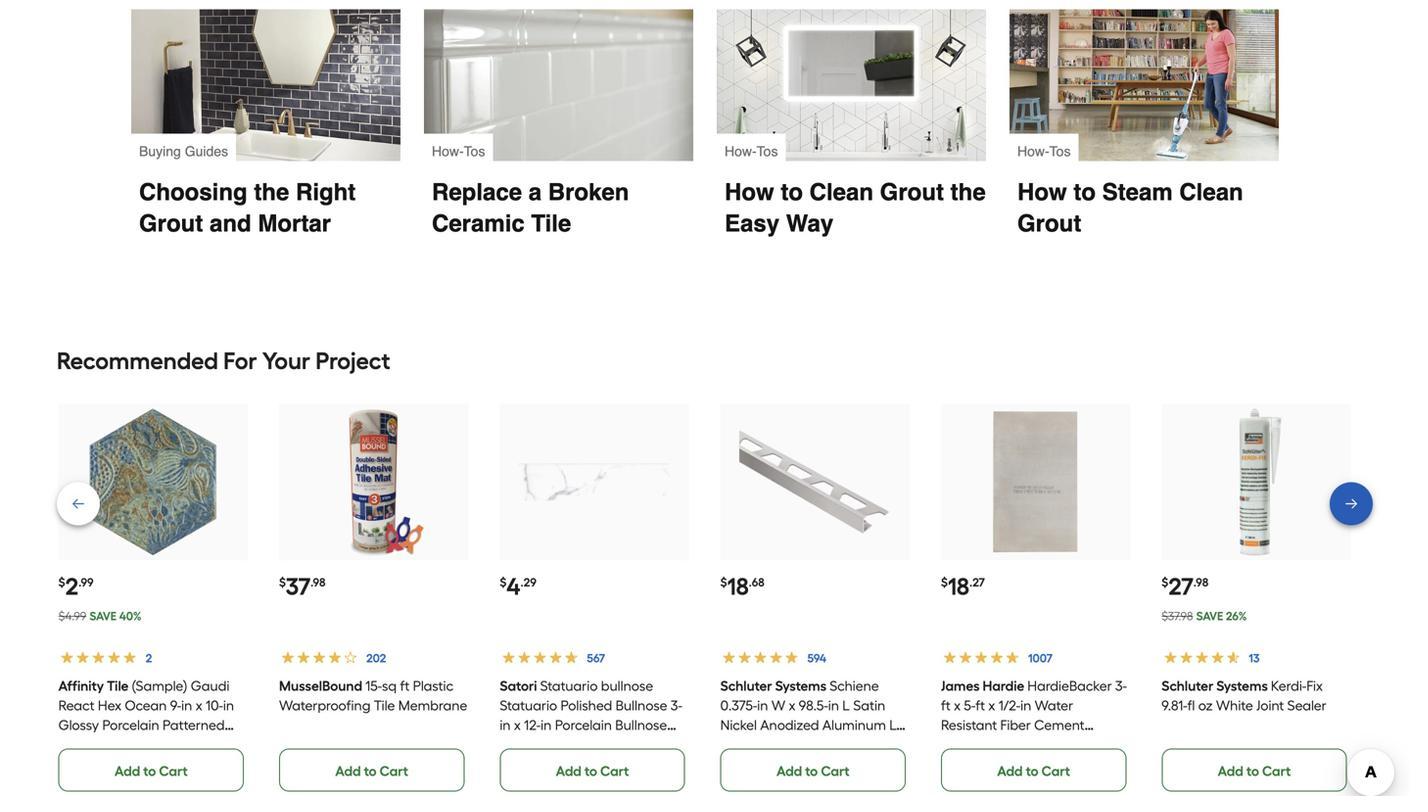 Task type: vqa. For each thing, say whether or not it's contained in the screenshot.
the rightmost Batteries
no



Task type: describe. For each thing, give the bounding box(es) containing it.
the inside 'choosing the right grout and mortar'
[[254, 178, 289, 205]]

way
[[786, 210, 834, 237]]

how to clean grout the easy way
[[725, 178, 992, 237]]

l-
[[889, 717, 901, 733]]

james hardie
[[941, 678, 1025, 694]]

gaudi
[[191, 678, 229, 694]]

white
[[1216, 697, 1253, 714]]

recommended
[[57, 346, 218, 375]]

how-tos for how to steam clean grout
[[1017, 143, 1071, 159]]

1 bullnose from the top
[[616, 697, 667, 714]]

add for $ 18 .68
[[777, 763, 802, 779]]

10-
[[206, 697, 223, 714]]

.98 for 27
[[1194, 575, 1209, 589]]

in up patterned
[[181, 697, 192, 714]]

to inside how to steam clean grout
[[1074, 178, 1096, 205]]

aluminum
[[822, 717, 886, 733]]

schiene
[[830, 678, 879, 694]]

.68
[[749, 575, 765, 589]]

joint
[[1256, 697, 1284, 714]]

how for how to steam clean grout
[[1017, 178, 1067, 205]]

hex
[[98, 697, 121, 714]]

a woman using a steam mop in a book-filled room. image
[[1010, 9, 1279, 161]]

ft for 37
[[400, 678, 410, 694]]

ceramic
[[432, 210, 525, 237]]

edge
[[784, 736, 815, 753]]

0 vertical spatial statuario
[[540, 678, 598, 694]]

.27
[[969, 575, 985, 589]]

fl
[[1188, 697, 1195, 714]]

.29
[[521, 575, 537, 589]]

hardiebacker
[[1028, 678, 1112, 694]]

a
[[529, 178, 542, 205]]

replace a broken ceramic tile
[[432, 178, 636, 237]]

schluter for in
[[720, 678, 772, 694]]

tile inside (sample) gaudi react hex ocean 9-in x 10-in glossy porcelain patterned thinset mortar floor and wall tile
[[58, 756, 80, 773]]

$4.99 save 40%
[[58, 609, 141, 623]]

add inside 2 list item
[[115, 763, 140, 779]]

add to cart link for $ 18 .27
[[941, 749, 1126, 792]]

sq.
[[559, 736, 576, 753]]

1 18 list item from the left
[[720, 404, 910, 792]]

recommended for your project heading
[[57, 341, 1353, 380]]

.98 for 37
[[311, 575, 326, 589]]

w
[[772, 697, 785, 714]]

glossy
[[58, 717, 99, 733]]

ft/
[[580, 736, 595, 753]]

x inside schiene 0.375-in w x 98.5-in l satin nickel anodized aluminum l- angle tile edge trim
[[789, 697, 796, 714]]

(sample)
[[132, 678, 187, 694]]

grout for and
[[139, 210, 203, 237]]

cart for $ 4 .29
[[600, 763, 629, 779]]

how to steam clean grout
[[1017, 178, 1250, 237]]

3- inside hardiebacker 3- ft x 5-ft x 1/2-in water resistant fiber cement backer board
[[1115, 678, 1127, 694]]

in left w
[[757, 697, 768, 714]]

x left 1/2-
[[989, 697, 995, 714]]

the inside how to clean grout the easy way
[[951, 178, 986, 205]]

cart for $ 18 .27
[[1042, 763, 1070, 779]]

add to cart for $ 37 .98
[[335, 763, 408, 779]]

9.81-
[[1162, 697, 1188, 714]]

ocean
[[125, 697, 167, 714]]

clean inside how to steam clean grout
[[1179, 178, 1243, 205]]

add to cart link for $ 37 .98
[[279, 749, 464, 792]]

tile up hex
[[107, 678, 129, 694]]

piece)
[[598, 736, 636, 753]]

choosing the right grout and mortar
[[139, 178, 362, 237]]

save for 27
[[1196, 609, 1223, 623]]

4
[[507, 572, 521, 601]]

water
[[1035, 697, 1073, 714]]

angle
[[720, 736, 756, 753]]

musselbound
[[279, 678, 362, 694]]

floor
[[153, 736, 184, 753]]

0.375-
[[720, 697, 757, 714]]

anodized
[[760, 717, 819, 733]]

how-tos for how to clean grout the easy way
[[725, 143, 778, 159]]

buying guides
[[139, 143, 228, 159]]

$ for $ 18 .68
[[720, 575, 727, 589]]

27
[[1169, 572, 1194, 601]]

add to cart link inside 27 list item
[[1162, 749, 1347, 792]]

add for $ 37 .98
[[335, 763, 361, 779]]

waterproofing
[[279, 697, 371, 714]]

$ for $ 18 .27
[[941, 575, 948, 589]]

$ 18 .27
[[941, 572, 985, 601]]

to for statuario bullnose statuario polished bullnose 3- in x 12-in porcelain bullnose tile (0.23-sq. ft/ piece)
[[585, 763, 597, 779]]

9-
[[170, 697, 181, 714]]

satin
[[853, 697, 885, 714]]

save for 2
[[89, 609, 117, 623]]

fiber
[[1000, 717, 1031, 733]]

sealer
[[1287, 697, 1327, 714]]

37 list item
[[279, 404, 468, 792]]

98.5-
[[799, 697, 828, 714]]

plastic
[[413, 678, 453, 694]]

membrane
[[398, 697, 467, 714]]

satori
[[500, 678, 537, 694]]

james hardie hardiebacker 3-ft x 5-ft x 1/2-in water resistant fiber cement backer board image
[[960, 406, 1111, 558]]

cart for $ 37 .98
[[380, 763, 408, 779]]

add inside 27 list item
[[1218, 763, 1244, 779]]

add for $ 4 .29
[[556, 763, 582, 779]]

grout inside how to steam clean grout
[[1017, 210, 1081, 237]]

26%
[[1226, 609, 1247, 623]]

react
[[58, 697, 94, 714]]

how- for how to steam clean grout
[[1017, 143, 1049, 159]]

right
[[296, 178, 356, 205]]

hardiebacker 3- ft x 5-ft x 1/2-in water resistant fiber cement backer board
[[941, 678, 1127, 753]]

hardie
[[983, 678, 1025, 694]]

tile inside statuario bullnose statuario polished bullnose 3- in x 12-in porcelain bullnose tile (0.23-sq. ft/ piece)
[[500, 736, 521, 753]]

cart for $ 18 .68
[[821, 763, 850, 779]]

ft for 18
[[941, 697, 951, 714]]

fix
[[1307, 678, 1323, 694]]

polished
[[561, 697, 612, 714]]

$ for $ 37 .98
[[279, 575, 286, 589]]

12-
[[524, 717, 541, 733]]

$ 18 .68
[[720, 572, 765, 601]]

clean inside how to clean grout the easy way
[[810, 178, 874, 205]]

15-
[[365, 678, 382, 694]]

broken
[[548, 178, 629, 205]]

to for (sample) gaudi react hex ocean 9-in x 10-in glossy porcelain patterned thinset mortar floor and wall tile
[[143, 763, 156, 779]]

choosing
[[139, 178, 247, 205]]



Task type: locate. For each thing, give the bounding box(es) containing it.
add to cart link for $ 4 .29
[[500, 749, 685, 792]]

2 18 from the left
[[948, 572, 969, 601]]

1 horizontal spatial tos
[[757, 143, 778, 159]]

add to cart for $ 18 .27
[[997, 763, 1070, 779]]

ft inside 15-sq ft plastic waterproofing tile membrane
[[400, 678, 410, 694]]

5 add to cart from the left
[[997, 763, 1070, 779]]

steam
[[1102, 178, 1173, 205]]

6 add to cart from the left
[[1218, 763, 1291, 779]]

to down 'joint'
[[1247, 763, 1259, 779]]

0 horizontal spatial clean
[[810, 178, 874, 205]]

add down sq.
[[556, 763, 582, 779]]

1 horizontal spatial how
[[1017, 178, 1067, 205]]

x left 10-
[[196, 697, 202, 714]]

to down fiber
[[1026, 763, 1039, 779]]

oz
[[1198, 697, 1213, 714]]

2 schluter from the left
[[1162, 678, 1214, 694]]

1 tos from the left
[[464, 143, 485, 159]]

in left 12-
[[500, 717, 511, 733]]

1 how-tos from the left
[[432, 143, 485, 159]]

$ inside $ 27 .98
[[1162, 575, 1169, 589]]

grout inside how to clean grout the easy way
[[880, 178, 944, 205]]

2 horizontal spatial tos
[[1049, 143, 1071, 159]]

clean up way on the top right
[[810, 178, 874, 205]]

5 add to cart link from the left
[[941, 749, 1126, 792]]

0 horizontal spatial 18 list item
[[720, 404, 910, 792]]

board
[[987, 736, 1025, 753]]

bullnose
[[601, 678, 653, 694]]

add to cart link for $ 18 .68
[[720, 749, 906, 792]]

1 vertical spatial statuario
[[500, 697, 557, 714]]

6 add to cart link from the left
[[1162, 749, 1347, 792]]

.98 inside $ 37 .98
[[311, 575, 326, 589]]

1 horizontal spatial 18 list item
[[941, 404, 1130, 792]]

1 clean from the left
[[810, 178, 874, 205]]

schluter systems
[[720, 678, 827, 694], [1162, 678, 1268, 694]]

in down gaudi on the left bottom of page
[[223, 697, 234, 714]]

2 add to cart from the left
[[335, 763, 408, 779]]

cart down membrane
[[380, 763, 408, 779]]

3 add to cart from the left
[[556, 763, 629, 779]]

0 horizontal spatial schluter systems
[[720, 678, 827, 694]]

schluter inside 27 list item
[[1162, 678, 1214, 694]]

cart down cement
[[1042, 763, 1070, 779]]

recommended for your project
[[57, 346, 390, 375]]

cart inside 2 list item
[[159, 763, 188, 779]]

$ for $ 4 .29
[[500, 575, 507, 589]]

to inside 2 list item
[[143, 763, 156, 779]]

in up fiber
[[1021, 697, 1031, 714]]

add to cart for $ 4 .29
[[556, 763, 629, 779]]

0 horizontal spatial 18
[[727, 572, 749, 601]]

3 how- from the left
[[1017, 143, 1049, 159]]

systems for white
[[1217, 678, 1268, 694]]

grout for the
[[880, 178, 944, 205]]

in up (0.23- on the bottom left of page
[[541, 717, 552, 733]]

2 the from the left
[[951, 178, 986, 205]]

to down "floor"
[[143, 763, 156, 779]]

2 how-tos from the left
[[725, 143, 778, 159]]

cart down "floor"
[[159, 763, 188, 779]]

$ inside $ 18 .68
[[720, 575, 727, 589]]

$4.99
[[58, 609, 86, 623]]

1 horizontal spatial grout
[[880, 178, 944, 205]]

systems up 98.5-
[[775, 678, 827, 694]]

to for hardiebacker 3- ft x 5-ft x 1/2-in water resistant fiber cement backer board
[[1026, 763, 1039, 779]]

to down the edge
[[805, 763, 818, 779]]

how-tos
[[432, 143, 485, 159], [725, 143, 778, 159], [1017, 143, 1071, 159]]

1 horizontal spatial 18
[[948, 572, 969, 601]]

save inside 2 list item
[[89, 609, 117, 623]]

how-tos for replace a broken ceramic tile
[[432, 143, 485, 159]]

tile down sq
[[374, 697, 395, 714]]

3 $ from the left
[[500, 575, 507, 589]]

5 cart from the left
[[1042, 763, 1070, 779]]

schluter systems inside 27 list item
[[1162, 678, 1268, 694]]

add to cart down "floor"
[[115, 763, 188, 779]]

add to cart down 'joint'
[[1218, 763, 1291, 779]]

$ 2 .99
[[58, 572, 93, 601]]

tile down a
[[531, 210, 571, 237]]

2 .98 from the left
[[1194, 575, 1209, 589]]

bullnose up piece)
[[615, 717, 667, 733]]

1 schluter from the left
[[720, 678, 772, 694]]

to inside 37 list item
[[364, 763, 377, 779]]

add inside 4 list item
[[556, 763, 582, 779]]

18 for $ 18 .27
[[948, 572, 969, 601]]

2 tos from the left
[[757, 143, 778, 159]]

tile left (0.23- on the bottom left of page
[[500, 736, 521, 753]]

add to cart inside 2 list item
[[115, 763, 188, 779]]

to for kerdi-fix 9.81-fl oz white joint sealer
[[1247, 763, 1259, 779]]

0 horizontal spatial grout
[[139, 210, 203, 237]]

2 bullnose from the top
[[615, 717, 667, 733]]

tos for how to clean grout the easy way
[[757, 143, 778, 159]]

how- for replace a broken ceramic tile
[[432, 143, 464, 159]]

$37.98
[[1162, 609, 1193, 623]]

schluter systems inside 18 list item
[[720, 678, 827, 694]]

1 horizontal spatial save
[[1196, 609, 1223, 623]]

2 list item
[[58, 404, 248, 792]]

$ inside $ 37 .98
[[279, 575, 286, 589]]

kerdi-
[[1271, 678, 1307, 694]]

0 horizontal spatial .98
[[311, 575, 326, 589]]

schluter
[[720, 678, 772, 694], [1162, 678, 1214, 694]]

1 save from the left
[[89, 609, 117, 623]]

resistant
[[941, 717, 997, 733]]

add to cart link inside 4 list item
[[500, 749, 685, 792]]

white bathroom with white diagonal tile and clean white grout. image
[[717, 9, 986, 161]]

schluter for 9.81-
[[1162, 678, 1214, 694]]

systems for 98.5-
[[775, 678, 827, 694]]

to inside 27 list item
[[1247, 763, 1259, 779]]

1 horizontal spatial clean
[[1179, 178, 1243, 205]]

$ inside $ 4 .29
[[500, 575, 507, 589]]

a bathroom with dark blue subway tile with white grout, white sink and hexagon mirror. image
[[131, 9, 401, 161]]

0 horizontal spatial save
[[89, 609, 117, 623]]

6 cart from the left
[[1262, 763, 1291, 779]]

1 add from the left
[[115, 763, 140, 779]]

3 add to cart link from the left
[[500, 749, 685, 792]]

4 add from the left
[[777, 763, 802, 779]]

tos up replace
[[464, 143, 485, 159]]

2 cart from the left
[[380, 763, 408, 779]]

tile down thinset
[[58, 756, 80, 773]]

tos for replace a broken ceramic tile
[[464, 143, 485, 159]]

schiene 0.375-in w x 98.5-in l satin nickel anodized aluminum l- angle tile edge trim
[[720, 678, 901, 753]]

1 cart from the left
[[159, 763, 188, 779]]

systems
[[775, 678, 827, 694], [1217, 678, 1268, 694]]

and inside (sample) gaudi react hex ocean 9-in x 10-in glossy porcelain patterned thinset mortar floor and wall tile
[[187, 736, 212, 753]]

ft down james hardie
[[976, 697, 985, 714]]

close-up of ceramic tile. image
[[424, 9, 693, 161]]

tos for how to steam clean grout
[[1049, 143, 1071, 159]]

porcelain inside (sample) gaudi react hex ocean 9-in x 10-in glossy porcelain patterned thinset mortar floor and wall tile
[[102, 717, 159, 733]]

porcelain down polished
[[555, 717, 612, 733]]

add to cart down the edge
[[777, 763, 850, 779]]

porcelain down ocean
[[102, 717, 159, 733]]

2 horizontal spatial ft
[[976, 697, 985, 714]]

the
[[254, 178, 289, 205], [951, 178, 986, 205]]

in inside hardiebacker 3- ft x 5-ft x 1/2-in water resistant fiber cement backer board
[[1021, 697, 1031, 714]]

4 cart from the left
[[821, 763, 850, 779]]

sq
[[382, 678, 397, 694]]

schluter systems for oz
[[1162, 678, 1268, 694]]

0 vertical spatial 3-
[[1115, 678, 1127, 694]]

schluter systems for x
[[720, 678, 827, 694]]

tile inside replace a broken ceramic tile
[[531, 210, 571, 237]]

4 add to cart from the left
[[777, 763, 850, 779]]

james
[[941, 678, 980, 694]]

5-
[[964, 697, 976, 714]]

1 horizontal spatial ft
[[941, 697, 951, 714]]

x left 5-
[[954, 697, 961, 714]]

6 add from the left
[[1218, 763, 1244, 779]]

1 schluter systems from the left
[[720, 678, 827, 694]]

1 vertical spatial 3-
[[671, 697, 682, 714]]

add to cart link inside 37 list item
[[279, 749, 464, 792]]

1 the from the left
[[254, 178, 289, 205]]

easy
[[725, 210, 780, 237]]

4 $ from the left
[[720, 575, 727, 589]]

2 add from the left
[[335, 763, 361, 779]]

buying
[[139, 143, 181, 159]]

add
[[115, 763, 140, 779], [335, 763, 361, 779], [556, 763, 582, 779], [777, 763, 802, 779], [997, 763, 1023, 779], [1218, 763, 1244, 779]]

1 vertical spatial bullnose
[[615, 717, 667, 733]]

tos up easy
[[757, 143, 778, 159]]

0 horizontal spatial mortar
[[107, 736, 150, 753]]

0 vertical spatial and
[[210, 210, 251, 237]]

$ for $ 27 .98
[[1162, 575, 1169, 589]]

how left steam in the top right of the page
[[1017, 178, 1067, 205]]

to inside how to clean grout the easy way
[[781, 178, 803, 205]]

how inside how to clean grout the easy way
[[725, 178, 774, 205]]

1 horizontal spatial schluter systems
[[1162, 678, 1268, 694]]

0 vertical spatial mortar
[[258, 210, 331, 237]]

0 horizontal spatial schluter
[[720, 678, 772, 694]]

add to cart for $ 18 .68
[[777, 763, 850, 779]]

add down the edge
[[777, 763, 802, 779]]

schluter systems up w
[[720, 678, 827, 694]]

2 add to cart link from the left
[[279, 749, 464, 792]]

to down ft/
[[585, 763, 597, 779]]

2 save from the left
[[1196, 609, 1223, 623]]

18 for $ 18 .68
[[727, 572, 749, 601]]

cart inside 27 list item
[[1262, 763, 1291, 779]]

1 add to cart link from the left
[[58, 749, 244, 792]]

add to cart inside 4 list item
[[556, 763, 629, 779]]

tos up how to steam clean grout
[[1049, 143, 1071, 159]]

guides
[[185, 143, 228, 159]]

1 horizontal spatial the
[[951, 178, 986, 205]]

0 horizontal spatial how-
[[432, 143, 464, 159]]

cart down piece)
[[600, 763, 629, 779]]

3 how-tos from the left
[[1017, 143, 1071, 159]]

x right w
[[789, 697, 796, 714]]

1 horizontal spatial how-
[[725, 143, 757, 159]]

mortar inside 'choosing the right grout and mortar'
[[258, 210, 331, 237]]

and down patterned
[[187, 736, 212, 753]]

1 horizontal spatial how-tos
[[725, 143, 778, 159]]

2 horizontal spatial how-
[[1017, 143, 1049, 159]]

2
[[65, 572, 78, 601]]

1 vertical spatial mortar
[[107, 736, 150, 753]]

add to cart link inside 2 list item
[[58, 749, 244, 792]]

add down waterproofing
[[335, 763, 361, 779]]

ft left 5-
[[941, 697, 951, 714]]

5 $ from the left
[[941, 575, 948, 589]]

x inside statuario bullnose statuario polished bullnose 3- in x 12-in porcelain bullnose tile (0.23-sq. ft/ piece)
[[514, 717, 521, 733]]

0 horizontal spatial systems
[[775, 678, 827, 694]]

add for $ 18 .27
[[997, 763, 1023, 779]]

2 18 list item from the left
[[941, 404, 1130, 792]]

how- for how to clean grout the easy way
[[725, 143, 757, 159]]

cement
[[1034, 717, 1085, 733]]

0 horizontal spatial 3-
[[671, 697, 682, 714]]

1 .98 from the left
[[311, 575, 326, 589]]

statuario up polished
[[540, 678, 598, 694]]

15-sq ft plastic waterproofing tile membrane
[[279, 678, 467, 714]]

cart down 'joint'
[[1262, 763, 1291, 779]]

2 horizontal spatial how-tos
[[1017, 143, 1071, 159]]

x inside (sample) gaudi react hex ocean 9-in x 10-in glossy porcelain patterned thinset mortar floor and wall tile
[[196, 697, 202, 714]]

schluter systems kerdi-fix 9.81-fl oz white joint sealer image
[[1181, 406, 1332, 558]]

0 horizontal spatial how-tos
[[432, 143, 485, 159]]

nickel
[[720, 717, 757, 733]]

add to cart down board
[[997, 763, 1070, 779]]

schluter inside 18 list item
[[720, 678, 772, 694]]

2 how from the left
[[1017, 178, 1067, 205]]

statuario up 12-
[[500, 697, 557, 714]]

add to cart inside 27 list item
[[1218, 763, 1291, 779]]

tos
[[464, 143, 485, 159], [757, 143, 778, 159], [1049, 143, 1071, 159]]

and down choosing
[[210, 210, 251, 237]]

schluter systems schiene 0.375-in w x 98.5-in l satin nickel anodized aluminum l-angle tile edge trim image
[[739, 406, 891, 558]]

schluter up fl
[[1162, 678, 1214, 694]]

0 horizontal spatial ft
[[400, 678, 410, 694]]

2 how- from the left
[[725, 143, 757, 159]]

for
[[223, 346, 257, 375]]

27 list item
[[1162, 404, 1351, 792]]

2 porcelain from the left
[[555, 717, 612, 733]]

2 schluter systems from the left
[[1162, 678, 1268, 694]]

2 $ from the left
[[279, 575, 286, 589]]

1 vertical spatial and
[[187, 736, 212, 753]]

cart down trim
[[821, 763, 850, 779]]

2 horizontal spatial grout
[[1017, 210, 1081, 237]]

mortar down "right"
[[258, 210, 331, 237]]

18
[[727, 572, 749, 601], [948, 572, 969, 601]]

add to cart link
[[58, 749, 244, 792], [279, 749, 464, 792], [500, 749, 685, 792], [720, 749, 906, 792], [941, 749, 1126, 792], [1162, 749, 1347, 792]]

and
[[210, 210, 251, 237], [187, 736, 212, 753]]

cart inside 4 list item
[[600, 763, 629, 779]]

schluter up 0.375-
[[720, 678, 772, 694]]

.98 inside $ 27 .98
[[1194, 575, 1209, 589]]

ft right sq
[[400, 678, 410, 694]]

$37.98 save 26%
[[1162, 609, 1247, 623]]

to for schiene 0.375-in w x 98.5-in l satin nickel anodized aluminum l- angle tile edge trim
[[805, 763, 818, 779]]

add to cart
[[115, 763, 188, 779], [335, 763, 408, 779], [556, 763, 629, 779], [777, 763, 850, 779], [997, 763, 1070, 779], [1218, 763, 1291, 779]]

add down white
[[1218, 763, 1244, 779]]

1 horizontal spatial 3-
[[1115, 678, 1127, 694]]

systems inside 18 list item
[[775, 678, 827, 694]]

tile
[[531, 210, 571, 237], [107, 678, 129, 694], [374, 697, 395, 714], [500, 736, 521, 753], [759, 736, 780, 753], [58, 756, 80, 773]]

18 list item
[[720, 404, 910, 792], [941, 404, 1130, 792]]

1 horizontal spatial mortar
[[258, 210, 331, 237]]

affinity tile (sample) gaudi react hex ocean 9-in x 10-in glossy porcelain patterned thinset mortar floor and wall tile image
[[77, 406, 229, 558]]

to up way on the top right
[[781, 178, 803, 205]]

0 vertical spatial bullnose
[[616, 697, 667, 714]]

1/2-
[[999, 697, 1021, 714]]

1 18 from the left
[[727, 572, 749, 601]]

add inside 37 list item
[[335, 763, 361, 779]]

3 add from the left
[[556, 763, 582, 779]]

systems up white
[[1217, 678, 1268, 694]]

3- right hardiebacker
[[1115, 678, 1127, 694]]

x left 12-
[[514, 717, 521, 733]]

1 $ from the left
[[58, 575, 65, 589]]

save left 40%
[[89, 609, 117, 623]]

$ 37 .98
[[279, 572, 326, 601]]

bullnose down the bullnose
[[616, 697, 667, 714]]

$ inside the $ 2 .99
[[58, 575, 65, 589]]

1 horizontal spatial .98
[[1194, 575, 1209, 589]]

$ 4 .29
[[500, 572, 537, 601]]

2 clean from the left
[[1179, 178, 1243, 205]]

37
[[286, 572, 311, 601]]

1 horizontal spatial porcelain
[[555, 717, 612, 733]]

project
[[316, 346, 390, 375]]

1 how- from the left
[[432, 143, 464, 159]]

kerdi-fix 9.81-fl oz white joint sealer
[[1162, 678, 1327, 714]]

to for 15-sq ft plastic waterproofing tile membrane
[[364, 763, 377, 779]]

to inside 4 list item
[[585, 763, 597, 779]]

cart inside 37 list item
[[380, 763, 408, 779]]

to
[[781, 178, 803, 205], [1074, 178, 1096, 205], [143, 763, 156, 779], [364, 763, 377, 779], [585, 763, 597, 779], [805, 763, 818, 779], [1026, 763, 1039, 779], [1247, 763, 1259, 779]]

$
[[58, 575, 65, 589], [279, 575, 286, 589], [500, 575, 507, 589], [720, 575, 727, 589], [941, 575, 948, 589], [1162, 575, 1169, 589]]

40%
[[119, 609, 141, 623]]

and inside 'choosing the right grout and mortar'
[[210, 210, 251, 237]]

0 horizontal spatial how
[[725, 178, 774, 205]]

1 horizontal spatial systems
[[1217, 678, 1268, 694]]

backer
[[941, 736, 984, 753]]

thinset
[[58, 736, 104, 753]]

3 cart from the left
[[600, 763, 629, 779]]

add down hex
[[115, 763, 140, 779]]

mortar left "floor"
[[107, 736, 150, 753]]

statuario bullnose statuario polished bullnose 3- in x 12-in porcelain bullnose tile (0.23-sq. ft/ piece)
[[500, 678, 682, 753]]

tile inside schiene 0.375-in w x 98.5-in l satin nickel anodized aluminum l- angle tile edge trim
[[759, 736, 780, 753]]

save left 26%
[[1196, 609, 1223, 623]]

0 horizontal spatial the
[[254, 178, 289, 205]]

0 horizontal spatial tos
[[464, 143, 485, 159]]

1 porcelain from the left
[[102, 717, 159, 733]]

3- left 0.375-
[[671, 697, 682, 714]]

musselbound 15-sq ft plastic waterproofing tile membrane image
[[298, 406, 449, 558]]

5 add from the left
[[997, 763, 1023, 779]]

how for how to clean grout the easy way
[[725, 178, 774, 205]]

schluter systems up the oz
[[1162, 678, 1268, 694]]

how up easy
[[725, 178, 774, 205]]

porcelain inside statuario bullnose statuario polished bullnose 3- in x 12-in porcelain bullnose tile (0.23-sq. ft/ piece)
[[555, 717, 612, 733]]

save
[[89, 609, 117, 623], [1196, 609, 1223, 623]]

tile inside 15-sq ft plastic waterproofing tile membrane
[[374, 697, 395, 714]]

4 list item
[[500, 404, 689, 792]]

systems inside 27 list item
[[1217, 678, 1268, 694]]

.98
[[311, 575, 326, 589], [1194, 575, 1209, 589]]

to down 15-sq ft plastic waterproofing tile membrane on the bottom left
[[364, 763, 377, 779]]

satori statuario bullnose statuario polished bullnose 3-in x 12-in porcelain bullnose tile (0.23-sq. ft/ piece) image
[[519, 406, 670, 558]]

2 systems from the left
[[1217, 678, 1268, 694]]

(0.23-
[[524, 736, 559, 753]]

0 horizontal spatial porcelain
[[102, 717, 159, 733]]

$ inside $ 18 .27
[[941, 575, 948, 589]]

in
[[181, 697, 192, 714], [223, 697, 234, 714], [757, 697, 768, 714], [828, 697, 839, 714], [1021, 697, 1031, 714], [500, 717, 511, 733], [541, 717, 552, 733]]

affinity
[[58, 678, 104, 694]]

clean right steam in the top right of the page
[[1179, 178, 1243, 205]]

grout inside 'choosing the right grout and mortar'
[[139, 210, 203, 237]]

save inside 27 list item
[[1196, 609, 1223, 623]]

l
[[842, 697, 850, 714]]

replace
[[432, 178, 522, 205]]

add to cart down 15-sq ft plastic waterproofing tile membrane on the bottom left
[[335, 763, 408, 779]]

to left steam in the top right of the page
[[1074, 178, 1096, 205]]

statuario
[[540, 678, 598, 694], [500, 697, 557, 714]]

in left l
[[828, 697, 839, 714]]

4 add to cart link from the left
[[720, 749, 906, 792]]

3 tos from the left
[[1049, 143, 1071, 159]]

(sample) gaudi react hex ocean 9-in x 10-in glossy porcelain patterned thinset mortar floor and wall tile
[[58, 678, 243, 773]]

add down board
[[997, 763, 1023, 779]]

.99
[[78, 575, 93, 589]]

wall
[[215, 736, 243, 753]]

how inside how to steam clean grout
[[1017, 178, 1067, 205]]

3- inside statuario bullnose statuario polished bullnose 3- in x 12-in porcelain bullnose tile (0.23-sq. ft/ piece)
[[671, 697, 682, 714]]

1 horizontal spatial schluter
[[1162, 678, 1214, 694]]

$ for $ 2 .99
[[58, 575, 65, 589]]

$ 27 .98
[[1162, 572, 1209, 601]]

tile down anodized
[[759, 736, 780, 753]]

cart
[[159, 763, 188, 779], [380, 763, 408, 779], [600, 763, 629, 779], [821, 763, 850, 779], [1042, 763, 1070, 779], [1262, 763, 1291, 779]]

6 $ from the left
[[1162, 575, 1169, 589]]

bullnose
[[616, 697, 667, 714], [615, 717, 667, 733]]

mortar inside (sample) gaudi react hex ocean 9-in x 10-in glossy porcelain patterned thinset mortar floor and wall tile
[[107, 736, 150, 753]]

x
[[196, 697, 202, 714], [789, 697, 796, 714], [954, 697, 961, 714], [989, 697, 995, 714], [514, 717, 521, 733]]

trim
[[818, 736, 846, 753]]

add to cart down ft/
[[556, 763, 629, 779]]

1 add to cart from the left
[[115, 763, 188, 779]]

1 systems from the left
[[775, 678, 827, 694]]

add to cart inside 37 list item
[[335, 763, 408, 779]]

1 how from the left
[[725, 178, 774, 205]]

your
[[262, 346, 310, 375]]



